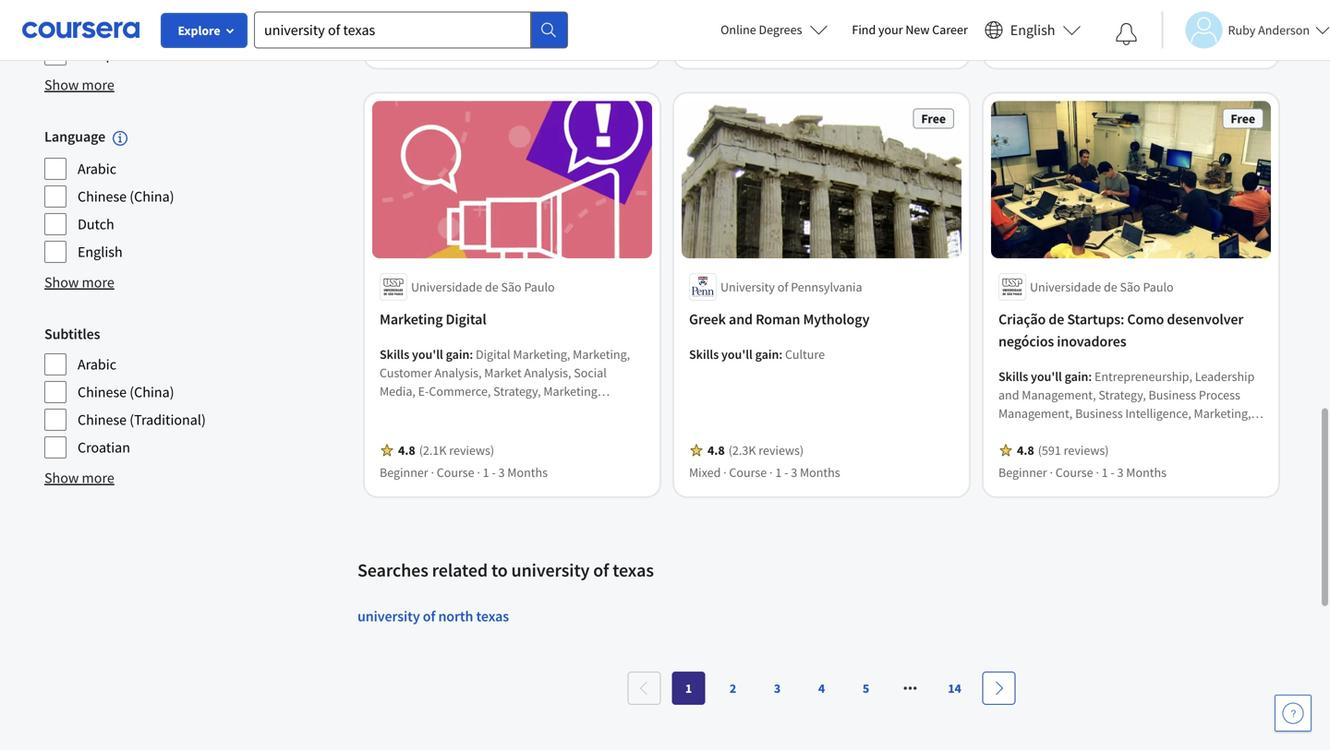 Task type: vqa. For each thing, say whether or not it's contained in the screenshot.
more
yes



Task type: locate. For each thing, give the bounding box(es) containing it.
ruby anderson button
[[1162, 12, 1330, 48]]

(china) inside "language" group
[[130, 187, 174, 206]]

3
[[481, 35, 488, 52], [829, 35, 836, 52], [1117, 35, 1124, 52], [498, 464, 505, 481], [791, 464, 797, 481], [1117, 464, 1124, 481], [774, 681, 781, 697]]

and down 'negócios'
[[998, 387, 1019, 403]]

1 more from the top
[[82, 76, 114, 94]]

4.7 (560 reviews)
[[1017, 13, 1109, 30]]

1 horizontal spatial marketing
[[543, 383, 597, 400]]

1 horizontal spatial universidade
[[1030, 279, 1101, 295]]

1 vertical spatial (china)
[[130, 383, 174, 402]]

beginner · course · 1 - 3 months
[[998, 35, 1167, 52], [380, 464, 548, 481], [998, 464, 1167, 481]]

entrepreneurship, leadership and management, strategy, business process management, business intelligence, marketing, planning, strategy and operations, user experience, communication
[[998, 368, 1255, 459]]

2 vertical spatial show more button
[[44, 467, 114, 489]]

2 horizontal spatial and
[[1100, 424, 1120, 440]]

planning, up optimization on the left bottom of page
[[549, 402, 601, 418]]

0 horizontal spatial mixed
[[380, 35, 411, 52]]

1 show more from the top
[[44, 76, 114, 94]]

english down dutch
[[78, 243, 123, 261]]

find your new career link
[[843, 18, 977, 42]]

4.6 (2.7k reviews) intermediate · course · 1 - 3 months
[[689, 13, 878, 52]]

universidade de são paulo for de
[[1030, 279, 1174, 295]]

: up commerce,
[[470, 346, 473, 363]]

chinese for chinese (traditional)
[[78, 383, 127, 402]]

2 vertical spatial and
[[1100, 424, 1120, 440]]

1 inside button
[[685, 681, 692, 697]]

chinese (china) inside "language" group
[[78, 187, 174, 206]]

strategy
[[492, 402, 536, 418], [1052, 424, 1097, 440]]

1 horizontal spatial analysis,
[[524, 365, 571, 381]]

arabic for chinese (traditional)
[[78, 355, 116, 374]]

strategy up search
[[492, 402, 536, 418]]

hidden pages image
[[903, 681, 918, 696]]

0 horizontal spatial strategy,
[[493, 383, 541, 400]]

1 horizontal spatial são
[[1120, 279, 1140, 295]]

related
[[432, 559, 488, 582]]

reviews) for greek and roman mythology
[[759, 442, 804, 459]]

1 chinese (china) from the top
[[78, 187, 174, 206]]

show up 'subtitles'
[[44, 273, 79, 292]]

0 horizontal spatial paulo
[[524, 279, 555, 295]]

free
[[921, 110, 946, 127], [1231, 110, 1255, 127]]

3 inside 3 button
[[774, 681, 781, 697]]

de up startups:
[[1104, 279, 1117, 295]]

university right state
[[162, 18, 224, 36]]

2 horizontal spatial of
[[777, 279, 788, 295]]

2 horizontal spatial skills
[[998, 368, 1028, 385]]

marketing, inside "entrepreneurship, leadership and management, strategy, business process management, business intelligence, marketing, planning, strategy and operations, user experience, communication"
[[1194, 405, 1251, 422]]

show more button up 'subtitles'
[[44, 271, 114, 293]]

gain down inovadores
[[1065, 368, 1088, 385]]

gain up commerce,
[[446, 346, 470, 363]]

arabic down information about this filter group 'image'
[[78, 160, 116, 178]]

user
[[1189, 424, 1213, 440]]

free for greek and roman mythology
[[921, 110, 946, 127]]

gain for marketing digital
[[446, 346, 470, 363]]

1 horizontal spatial strategy
[[1052, 424, 1097, 440]]

0 vertical spatial business
[[1149, 387, 1196, 403]]

chinese up dutch
[[78, 187, 127, 206]]

university down searches
[[357, 608, 420, 626]]

1 (china) from the top
[[130, 187, 174, 206]]

0 horizontal spatial english
[[78, 243, 123, 261]]

startups:
[[1067, 310, 1124, 329]]

são
[[501, 279, 522, 295], [1120, 279, 1140, 295]]

show for chinese (traditional)
[[44, 469, 79, 487]]

1
[[466, 35, 472, 52], [814, 35, 820, 52], [1102, 35, 1108, 52], [483, 464, 489, 481], [775, 464, 782, 481], [1102, 464, 1108, 481], [685, 681, 692, 697]]

chinese up chinese (traditional)
[[78, 383, 127, 402]]

1 horizontal spatial universidade de são paulo
[[1030, 279, 1174, 295]]

0 horizontal spatial universidade
[[411, 279, 482, 295]]

business up the intelligence,
[[1149, 387, 1196, 403]]

0 vertical spatial more
[[82, 76, 114, 94]]

1 vertical spatial strategy
[[1052, 424, 1097, 440]]

show more down croatian
[[44, 469, 114, 487]]

show more button down croatian
[[44, 467, 114, 489]]

criação de startups: como desenvolver negócios inovadores link
[[998, 308, 1264, 353]]

university up roman
[[720, 279, 775, 295]]

3 4.8 from the left
[[1017, 442, 1034, 459]]

0 horizontal spatial marketing
[[380, 310, 443, 329]]

chinese (china) inside subtitles group
[[78, 383, 174, 402]]

são for digital
[[501, 279, 522, 295]]

marketing up customer
[[380, 310, 443, 329]]

0 vertical spatial planning,
[[549, 402, 601, 418]]

4.8 for criação de startups: como desenvolver negócios inovadores
[[1017, 442, 1034, 459]]

·
[[414, 35, 417, 52], [460, 35, 463, 52], [762, 35, 765, 52], [808, 35, 811, 52], [1050, 35, 1053, 52], [1096, 35, 1099, 52], [431, 464, 434, 481], [477, 464, 480, 481], [723, 464, 727, 481], [769, 464, 773, 481], [1050, 464, 1053, 481], [1096, 464, 1099, 481]]

show more for chinese (traditional)
[[44, 469, 114, 487]]

1 horizontal spatial mixed · course · 1 - 3 months
[[689, 464, 840, 481]]

2 vertical spatial more
[[82, 469, 114, 487]]

planning, up 'experience,'
[[998, 424, 1050, 440]]

arabic down 'subtitles'
[[78, 355, 116, 374]]

0 horizontal spatial planning,
[[549, 402, 601, 418]]

universidade for digital
[[411, 279, 482, 295]]

you'll down 'negócios'
[[1031, 368, 1062, 385]]

0 horizontal spatial gain
[[446, 346, 470, 363]]

chinese (china) up dutch
[[78, 187, 174, 206]]

2 horizontal spatial gain
[[1065, 368, 1088, 385]]

4
[[818, 681, 825, 697]]

beginner for marketing digital
[[380, 464, 428, 481]]

explore
[[178, 22, 220, 39]]

degrees
[[759, 21, 802, 38]]

beginner down (2.1k
[[380, 464, 428, 481]]

0 horizontal spatial texas
[[476, 608, 509, 626]]

analysis, up &
[[524, 365, 571, 381]]

universidade for de
[[1030, 279, 1101, 295]]

4.7
[[1017, 13, 1034, 30]]

of for university of pennsylvania
[[777, 279, 788, 295]]

reviews) inside 4.6 (2.7k reviews) intermediate · course · 1 - 3 months
[[759, 13, 804, 30]]

paulo up como
[[1143, 279, 1174, 295]]

1 horizontal spatial gain
[[755, 346, 779, 363]]

1 vertical spatial show more
[[44, 273, 114, 292]]

english
[[1010, 21, 1055, 39], [78, 243, 123, 261]]

skills you'll gain : for marketing
[[380, 346, 476, 363]]

strategy inside digital marketing, marketing, customer analysis, market analysis, social media, e-commerce, strategy, marketing management, media strategy & planning, product marketing, search engine optimization
[[492, 402, 536, 418]]

1 vertical spatial show more button
[[44, 271, 114, 293]]

gain down roman
[[755, 346, 779, 363]]

analysis, up commerce,
[[434, 365, 482, 381]]

communication
[[1063, 442, 1150, 459]]

more for chinese (traditional)
[[82, 469, 114, 487]]

What do you want to learn? text field
[[254, 12, 531, 48]]

management, up 'experience,'
[[998, 405, 1073, 422]]

skills
[[380, 346, 409, 363], [689, 346, 719, 363], [998, 368, 1028, 385]]

and up communication
[[1100, 424, 1120, 440]]

chinese (china) for dutch
[[78, 187, 174, 206]]

management,
[[1022, 387, 1096, 403], [380, 402, 454, 418], [998, 405, 1073, 422]]

0 horizontal spatial :
[[470, 346, 473, 363]]

2 horizontal spatial :
[[1088, 368, 1092, 385]]

3 show more from the top
[[44, 469, 114, 487]]

universidade de são paulo up startups:
[[1030, 279, 1174, 295]]

ruby
[[1228, 22, 1256, 38]]

show down croatian
[[44, 469, 79, 487]]

course for 4.8 (591 reviews)
[[1056, 464, 1093, 481]]

2 universidade from the left
[[1030, 279, 1101, 295]]

de up marketing digital link
[[485, 279, 499, 295]]

strategy inside "entrepreneurship, leadership and management, strategy, business process management, business intelligence, marketing, planning, strategy and operations, user experience, communication"
[[1052, 424, 1097, 440]]

1 horizontal spatial de
[[1049, 310, 1064, 329]]

you'll up customer
[[412, 346, 443, 363]]

0 horizontal spatial analysis,
[[434, 365, 482, 381]]

help center image
[[1282, 703, 1304, 725]]

None search field
[[254, 12, 568, 48]]

1 vertical spatial english
[[78, 243, 123, 261]]

1 horizontal spatial texas
[[613, 559, 654, 582]]

1 paulo from the left
[[524, 279, 555, 295]]

skills down greek
[[689, 346, 719, 363]]

reviews) for criação de startups: como desenvolver negócios inovadores
[[1064, 442, 1109, 459]]

2 paulo from the left
[[1143, 279, 1174, 295]]

1 vertical spatial marketing
[[543, 383, 597, 400]]

show more button for dutch
[[44, 271, 114, 293]]

4.8 left (2.3k
[[708, 442, 725, 459]]

0 horizontal spatial strategy
[[492, 402, 536, 418]]

beginner down 'experience,'
[[998, 464, 1047, 481]]

0 horizontal spatial são
[[501, 279, 522, 295]]

0 vertical spatial show more button
[[44, 74, 114, 96]]

1 vertical spatial arabic
[[78, 355, 116, 374]]

1 horizontal spatial paulo
[[1143, 279, 1174, 295]]

strategy, down market
[[493, 383, 541, 400]]

bbva
[[131, 45, 164, 64]]

1 horizontal spatial planning,
[[998, 424, 1050, 440]]

paulo up marketing digital link
[[524, 279, 555, 295]]

universidade de são paulo up marketing digital link
[[411, 279, 555, 295]]

1 button
[[672, 672, 705, 705]]

0 horizontal spatial university
[[162, 18, 224, 36]]

(china) for chinese (traditional)
[[130, 383, 174, 402]]

more up 'subtitles'
[[82, 273, 114, 292]]

2 show more button from the top
[[44, 271, 114, 293]]

1 vertical spatial chinese (china)
[[78, 383, 174, 402]]

texas
[[613, 559, 654, 582], [476, 608, 509, 626]]

business up communication
[[1075, 405, 1123, 422]]

são up como
[[1120, 279, 1140, 295]]

arizona state university
[[78, 18, 224, 36]]

show more button down campus
[[44, 74, 114, 96]]

marketing down social
[[543, 383, 597, 400]]

1 vertical spatial chinese
[[78, 383, 127, 402]]

: left culture
[[779, 346, 783, 363]]

&
[[539, 402, 547, 418]]

14
[[948, 681, 961, 697]]

2 são from the left
[[1120, 279, 1140, 295]]

3 button
[[761, 672, 794, 705]]

more down croatian
[[82, 469, 114, 487]]

0 horizontal spatial free
[[921, 110, 946, 127]]

chinese inside "language" group
[[78, 187, 127, 206]]

and right greek
[[729, 310, 753, 329]]

gain for criação de startups: como desenvolver negócios inovadores
[[1065, 368, 1088, 385]]

english inside english button
[[1010, 21, 1055, 39]]

desenvolver
[[1167, 310, 1244, 329]]

2 4.8 from the left
[[708, 442, 725, 459]]

free down 'ruby'
[[1231, 110, 1255, 127]]

: down inovadores
[[1088, 368, 1092, 385]]

1 arabic from the top
[[78, 160, 116, 178]]

mixed · course · 1 - 3 months
[[380, 35, 531, 52], [689, 464, 840, 481]]

analysis,
[[434, 365, 482, 381], [524, 365, 571, 381]]

course
[[420, 35, 457, 52], [767, 35, 805, 52], [1056, 35, 1093, 52], [437, 464, 474, 481], [729, 464, 767, 481], [1056, 464, 1093, 481]]

digital inside digital marketing, marketing, customer analysis, market analysis, social media, e-commerce, strategy, marketing management, media strategy & planning, product marketing, search engine optimization
[[476, 346, 510, 363]]

1 horizontal spatial business
[[1149, 387, 1196, 403]]

1 horizontal spatial skills you'll gain :
[[998, 368, 1095, 385]]

beginner · course · 1 - 3 months down 4.8 (2.1k reviews)
[[380, 464, 548, 481]]

culture
[[785, 346, 825, 363]]

reviews) right (560
[[1064, 13, 1109, 30]]

1 são from the left
[[501, 279, 522, 295]]

reviews) down search
[[449, 442, 494, 459]]

2 show more from the top
[[44, 273, 114, 292]]

intermediate
[[689, 35, 759, 52]]

0 vertical spatial chinese (china)
[[78, 187, 174, 206]]

skills down 'negócios'
[[998, 368, 1028, 385]]

university right to
[[511, 559, 590, 582]]

1 vertical spatial show
[[44, 273, 79, 292]]

you'll down greek
[[721, 346, 753, 363]]

4.8 for greek and roman mythology
[[708, 442, 725, 459]]

4.8 down 'product'
[[398, 442, 415, 459]]

show down campus
[[44, 76, 79, 94]]

2 vertical spatial of
[[423, 608, 435, 626]]

0 vertical spatial marketing
[[380, 310, 443, 329]]

marketing, up social
[[573, 346, 630, 363]]

reviews) right (2.7k
[[759, 13, 804, 30]]

(2.3k
[[728, 442, 756, 459]]

chinese
[[78, 187, 127, 206], [78, 383, 127, 402], [78, 411, 127, 429]]

university
[[162, 18, 224, 36], [720, 279, 775, 295]]

3 show from the top
[[44, 469, 79, 487]]

:
[[470, 346, 473, 363], [779, 346, 783, 363], [1088, 368, 1092, 385]]

free for criação de startups: como desenvolver negócios inovadores
[[1231, 110, 1255, 127]]

2 analysis, from the left
[[524, 365, 571, 381]]

roman
[[756, 310, 800, 329]]

3 more from the top
[[82, 469, 114, 487]]

1 vertical spatial more
[[82, 273, 114, 292]]

0 horizontal spatial you'll
[[412, 346, 443, 363]]

2 more from the top
[[82, 273, 114, 292]]

university of north texas
[[357, 608, 509, 626]]

marketing
[[380, 310, 443, 329], [543, 383, 597, 400]]

2 (china) from the top
[[130, 383, 174, 402]]

são up marketing digital link
[[501, 279, 522, 295]]

-
[[475, 35, 479, 52], [823, 35, 827, 52], [1111, 35, 1115, 52], [492, 464, 496, 481], [784, 464, 788, 481], [1111, 464, 1115, 481]]

de
[[485, 279, 499, 295], [1104, 279, 1117, 295], [1049, 310, 1064, 329]]

2 show from the top
[[44, 273, 79, 292]]

free down new
[[921, 110, 946, 127]]

planning,
[[549, 402, 601, 418], [998, 424, 1050, 440]]

course for 4.8 (2.1k reviews)
[[437, 464, 474, 481]]

go to next page image
[[992, 681, 1006, 696]]

1 horizontal spatial :
[[779, 346, 783, 363]]

mixed
[[380, 35, 411, 52], [689, 464, 721, 481]]

2 chinese from the top
[[78, 383, 127, 402]]

0 vertical spatial english
[[1010, 21, 1055, 39]]

- for 4.7 (560 reviews)
[[1111, 35, 1115, 52]]

strategy, down entrepreneurship,
[[1099, 387, 1146, 403]]

0 vertical spatial university
[[511, 559, 590, 582]]

skills you'll gain : down 'negócios'
[[998, 368, 1095, 385]]

online
[[721, 21, 756, 38]]

university
[[511, 559, 590, 582], [357, 608, 420, 626]]

marketing, up 4.8 (2.1k reviews)
[[425, 420, 482, 437]]

1 4.8 from the left
[[398, 442, 415, 459]]

universidade de são paulo
[[411, 279, 555, 295], [1030, 279, 1174, 295]]

0 vertical spatial of
[[777, 279, 788, 295]]

more for dutch
[[82, 273, 114, 292]]

1 horizontal spatial skills
[[689, 346, 719, 363]]

subtitles group
[[44, 323, 346, 460]]

de for digital
[[485, 279, 499, 295]]

2 arabic from the top
[[78, 355, 116, 374]]

3 chinese from the top
[[78, 411, 127, 429]]

english right "career"
[[1010, 21, 1055, 39]]

show more button for chinese (traditional)
[[44, 467, 114, 489]]

chinese (china)
[[78, 187, 174, 206], [78, 383, 174, 402]]

- for 4.8 (2.3k reviews)
[[784, 464, 788, 481]]

marketing inside digital marketing, marketing, customer analysis, market analysis, social media, e-commerce, strategy, marketing management, media strategy & planning, product marketing, search engine optimization
[[543, 383, 597, 400]]

reviews) right (2.3k
[[759, 442, 804, 459]]

skills for criação de startups: como desenvolver negócios inovadores
[[998, 368, 1028, 385]]

1 horizontal spatial and
[[998, 387, 1019, 403]]

(china)
[[130, 187, 174, 206], [130, 383, 174, 402]]

1 chinese from the top
[[78, 187, 127, 206]]

marketing, down process
[[1194, 405, 1251, 422]]

0 horizontal spatial mixed · course · 1 - 3 months
[[380, 35, 531, 52]]

arabic inside subtitles group
[[78, 355, 116, 374]]

(560
[[1038, 13, 1061, 30]]

4.8 left (591
[[1017, 442, 1034, 459]]

2 vertical spatial chinese
[[78, 411, 127, 429]]

1 vertical spatial mixed
[[689, 464, 721, 481]]

0 horizontal spatial of
[[423, 608, 435, 626]]

chinese (china) up chinese (traditional)
[[78, 383, 174, 402]]

0 horizontal spatial de
[[485, 279, 499, 295]]

management, down e-
[[380, 402, 454, 418]]

strategy,
[[493, 383, 541, 400], [1099, 387, 1146, 403]]

social
[[574, 365, 607, 381]]

paulo for marketing digital
[[524, 279, 555, 295]]

2 vertical spatial show more
[[44, 469, 114, 487]]

2 horizontal spatial de
[[1104, 279, 1117, 295]]

2 universidade de são paulo from the left
[[1030, 279, 1174, 295]]

de for de
[[1104, 279, 1117, 295]]

show more down campus
[[44, 76, 114, 94]]

0 horizontal spatial skills
[[380, 346, 409, 363]]

chinese (china) for chinese (traditional)
[[78, 383, 174, 402]]

more down campus
[[82, 76, 114, 94]]

skills up customer
[[380, 346, 409, 363]]

1 universidade from the left
[[411, 279, 482, 295]]

new
[[906, 21, 930, 38]]

reviews) right (591
[[1064, 442, 1109, 459]]

1 vertical spatial of
[[593, 559, 609, 582]]

0 vertical spatial chinese
[[78, 187, 127, 206]]

1 vertical spatial digital
[[476, 346, 510, 363]]

months for 4.8 (2.3k reviews)
[[800, 464, 840, 481]]

0 horizontal spatial and
[[729, 310, 753, 329]]

beginner · course · 1 - 3 months down the 4.8 (591 reviews)
[[998, 464, 1167, 481]]

state
[[127, 18, 159, 36]]

reviews) for marketing digital
[[449, 442, 494, 459]]

0 horizontal spatial skills you'll gain :
[[380, 346, 476, 363]]

1 horizontal spatial english
[[1010, 21, 1055, 39]]

(china) inside subtitles group
[[130, 383, 174, 402]]

0 vertical spatial (china)
[[130, 187, 174, 206]]

0 vertical spatial show more
[[44, 76, 114, 94]]

dutch
[[78, 215, 114, 233]]

2 vertical spatial show
[[44, 469, 79, 487]]

1 universidade de são paulo from the left
[[411, 279, 555, 295]]

months for 4.7 (560 reviews)
[[1126, 35, 1167, 52]]

2 horizontal spatial you'll
[[1031, 368, 1062, 385]]

2 chinese (china) from the top
[[78, 383, 174, 402]]

1 vertical spatial planning,
[[998, 424, 1050, 440]]

skills you'll gain : up customer
[[380, 346, 476, 363]]

of
[[777, 279, 788, 295], [593, 559, 609, 582], [423, 608, 435, 626]]

chinese up croatian
[[78, 411, 127, 429]]

1 vertical spatial university
[[357, 608, 420, 626]]

course for 4.7 (560 reviews)
[[1056, 35, 1093, 52]]

0 horizontal spatial 4.8
[[398, 442, 415, 459]]

universidade up marketing digital on the top left
[[411, 279, 482, 295]]

1 vertical spatial mixed · course · 1 - 3 months
[[689, 464, 840, 481]]

0 vertical spatial arabic
[[78, 160, 116, 178]]

2 horizontal spatial 4.8
[[1017, 442, 1034, 459]]

paulo
[[524, 279, 555, 295], [1143, 279, 1174, 295]]

3 show more button from the top
[[44, 467, 114, 489]]

show more up 'subtitles'
[[44, 273, 114, 292]]

universidade up startups:
[[1030, 279, 1101, 295]]

entrepreneurship,
[[1095, 368, 1192, 385]]

strategy up the 4.8 (591 reviews)
[[1052, 424, 1097, 440]]

you'll
[[412, 346, 443, 363], [721, 346, 753, 363], [1031, 368, 1062, 385]]

: for criação de startups: como desenvolver negócios inovadores
[[1088, 368, 1092, 385]]

2 free from the left
[[1231, 110, 1255, 127]]

1 free from the left
[[921, 110, 946, 127]]

0 vertical spatial show
[[44, 76, 79, 94]]

find
[[852, 21, 876, 38]]

de right criação
[[1049, 310, 1064, 329]]

arabic inside "language" group
[[78, 160, 116, 178]]

planning, inside digital marketing, marketing, customer analysis, market analysis, social media, e-commerce, strategy, marketing management, media strategy & planning, product marketing, search engine optimization
[[549, 402, 601, 418]]



Task type: describe. For each thing, give the bounding box(es) containing it.
show for dutch
[[44, 273, 79, 292]]

digital marketing, marketing, customer analysis, market analysis, social media, e-commerce, strategy, marketing management, media strategy & planning, product marketing, search engine optimization
[[380, 346, 634, 437]]

beginner down 4.7
[[998, 35, 1047, 52]]

pennsylvania
[[791, 279, 862, 295]]

months for 4.8 (2.1k reviews)
[[507, 464, 548, 481]]

0 vertical spatial texas
[[613, 559, 654, 582]]

course inside 4.6 (2.7k reviews) intermediate · course · 1 - 3 months
[[767, 35, 805, 52]]

4.8 (2.1k reviews)
[[398, 442, 494, 459]]

(2.1k
[[419, 442, 447, 459]]

product
[[380, 420, 423, 437]]

intelligence,
[[1125, 405, 1191, 422]]

mythology
[[803, 310, 870, 329]]

english inside "language" group
[[78, 243, 123, 261]]

beginner · course · 1 - 3 months for criação de startups: como desenvolver negócios inovadores
[[998, 464, 1167, 481]]

media
[[456, 402, 489, 418]]

marketing, up market
[[513, 346, 570, 363]]

experience,
[[998, 442, 1061, 459]]

chinese (traditional)
[[78, 411, 206, 429]]

management, up the 4.8 (591 reviews)
[[1022, 387, 1096, 403]]

criação de startups: como desenvolver negócios inovadores
[[998, 310, 1244, 351]]

1 show more button from the top
[[44, 74, 114, 96]]

ruby anderson
[[1228, 22, 1310, 38]]

leadership
[[1195, 368, 1255, 385]]

skills you'll gain : culture
[[689, 346, 825, 363]]

greek and roman mythology link
[[689, 308, 954, 330]]

strategy, inside "entrepreneurship, leadership and management, strategy, business process management, business intelligence, marketing, planning, strategy and operations, user experience, communication"
[[1099, 387, 1146, 403]]

you'll for marketing
[[412, 346, 443, 363]]

anderson
[[1258, 22, 1310, 38]]

language group
[[44, 126, 346, 264]]

show notifications image
[[1115, 23, 1137, 45]]

language
[[44, 127, 105, 146]]

2 button
[[716, 672, 750, 705]]

de inside criação de startups: como desenvolver negócios inovadores
[[1049, 310, 1064, 329]]

your
[[878, 21, 903, 38]]

market
[[484, 365, 522, 381]]

como
[[1127, 310, 1164, 329]]

north
[[438, 608, 473, 626]]

0 vertical spatial mixed
[[380, 35, 411, 52]]

management, inside digital marketing, marketing, customer analysis, market analysis, social media, e-commerce, strategy, marketing management, media strategy & planning, product marketing, search engine optimization
[[380, 402, 454, 418]]

career
[[932, 21, 968, 38]]

find your new career
[[852, 21, 968, 38]]

campus bbva
[[78, 45, 164, 64]]

1 vertical spatial and
[[998, 387, 1019, 403]]

optimization
[[564, 420, 634, 437]]

beginner · course · 1 - 3 months for marketing digital
[[380, 464, 548, 481]]

3 inside 4.6 (2.7k reviews) intermediate · course · 1 - 3 months
[[829, 35, 836, 52]]

show more for dutch
[[44, 273, 114, 292]]

commerce,
[[429, 383, 491, 400]]

4.8 (2.3k reviews)
[[708, 442, 804, 459]]

4.8 for marketing digital
[[398, 442, 415, 459]]

to
[[491, 559, 508, 582]]

months for 4.8 (591 reviews)
[[1126, 464, 1167, 481]]

greek and roman mythology
[[689, 310, 870, 329]]

search
[[485, 420, 522, 437]]

0 horizontal spatial university
[[357, 608, 420, 626]]

4.8 (591 reviews)
[[1017, 442, 1109, 459]]

14 button
[[938, 672, 971, 705]]

(2.7k
[[728, 13, 756, 30]]

marketing digital link
[[380, 308, 645, 330]]

1 vertical spatial university
[[720, 279, 775, 295]]

searches
[[357, 559, 428, 582]]

0 vertical spatial and
[[729, 310, 753, 329]]

information about this filter group image
[[113, 131, 128, 146]]

(china) for dutch
[[130, 187, 174, 206]]

you'll for criação
[[1031, 368, 1062, 385]]

- inside 4.6 (2.7k reviews) intermediate · course · 1 - 3 months
[[823, 35, 827, 52]]

1 analysis, from the left
[[434, 365, 482, 381]]

1 horizontal spatial mixed
[[689, 464, 721, 481]]

customer
[[380, 365, 432, 381]]

explore button
[[162, 14, 247, 47]]

e-
[[418, 383, 429, 400]]

1 horizontal spatial you'll
[[721, 346, 753, 363]]

são for de
[[1120, 279, 1140, 295]]

1 show from the top
[[44, 76, 79, 94]]

criação
[[998, 310, 1046, 329]]

(traditional)
[[130, 411, 206, 429]]

university of pennsylvania
[[720, 279, 862, 295]]

inovadores
[[1057, 332, 1126, 351]]

strategy, inside digital marketing, marketing, customer analysis, market analysis, social media, e-commerce, strategy, marketing management, media strategy & planning, product marketing, search engine optimization
[[493, 383, 541, 400]]

searches related to university of texas
[[357, 559, 654, 582]]

1 inside 4.6 (2.7k reviews) intermediate · course · 1 - 3 months
[[814, 35, 820, 52]]

croatian
[[78, 439, 130, 457]]

online degrees
[[721, 21, 802, 38]]

chinese for dutch
[[78, 187, 127, 206]]

engine
[[525, 420, 562, 437]]

1 horizontal spatial university
[[511, 559, 590, 582]]

0 vertical spatial university
[[162, 18, 224, 36]]

marketing digital
[[380, 310, 486, 329]]

universidade de são paulo for digital
[[411, 279, 555, 295]]

- for 4.8 (2.1k reviews)
[[492, 464, 496, 481]]

english button
[[977, 0, 1089, 60]]

0 vertical spatial mixed · course · 1 - 3 months
[[380, 35, 531, 52]]

paulo for criação de startups: como desenvolver negócios inovadores
[[1143, 279, 1174, 295]]

5
[[863, 681, 869, 697]]

planning, inside "entrepreneurship, leadership and management, strategy, business process management, business intelligence, marketing, planning, strategy and operations, user experience, communication"
[[998, 424, 1050, 440]]

5 button
[[849, 672, 883, 705]]

months inside 4.6 (2.7k reviews) intermediate · course · 1 - 3 months
[[838, 35, 878, 52]]

coursera image
[[22, 15, 139, 45]]

skills you'll gain : for criação
[[998, 368, 1095, 385]]

beginner · course · 1 - 3 months down 4.7 (560 reviews)
[[998, 35, 1167, 52]]

- for 4.8 (591 reviews)
[[1111, 464, 1115, 481]]

(591
[[1038, 442, 1061, 459]]

beginner for criação de startups: como desenvolver negócios inovadores
[[998, 464, 1047, 481]]

of for university of north texas
[[423, 608, 435, 626]]

process
[[1199, 387, 1240, 403]]

subtitles
[[44, 325, 100, 343]]

arabic for dutch
[[78, 160, 116, 178]]

course for 4.8 (2.3k reviews)
[[729, 464, 767, 481]]

2
[[730, 681, 736, 697]]

campus
[[78, 45, 128, 64]]

4.6
[[708, 13, 725, 30]]

4 button
[[805, 672, 838, 705]]

arizona
[[78, 18, 124, 36]]

: for marketing digital
[[470, 346, 473, 363]]

greek
[[689, 310, 726, 329]]

1 vertical spatial business
[[1075, 405, 1123, 422]]

negócios
[[998, 332, 1054, 351]]

media,
[[380, 383, 416, 400]]

skills for marketing digital
[[380, 346, 409, 363]]

operations,
[[1123, 424, 1186, 440]]

0 vertical spatial digital
[[446, 310, 486, 329]]

online degrees button
[[706, 9, 843, 50]]



